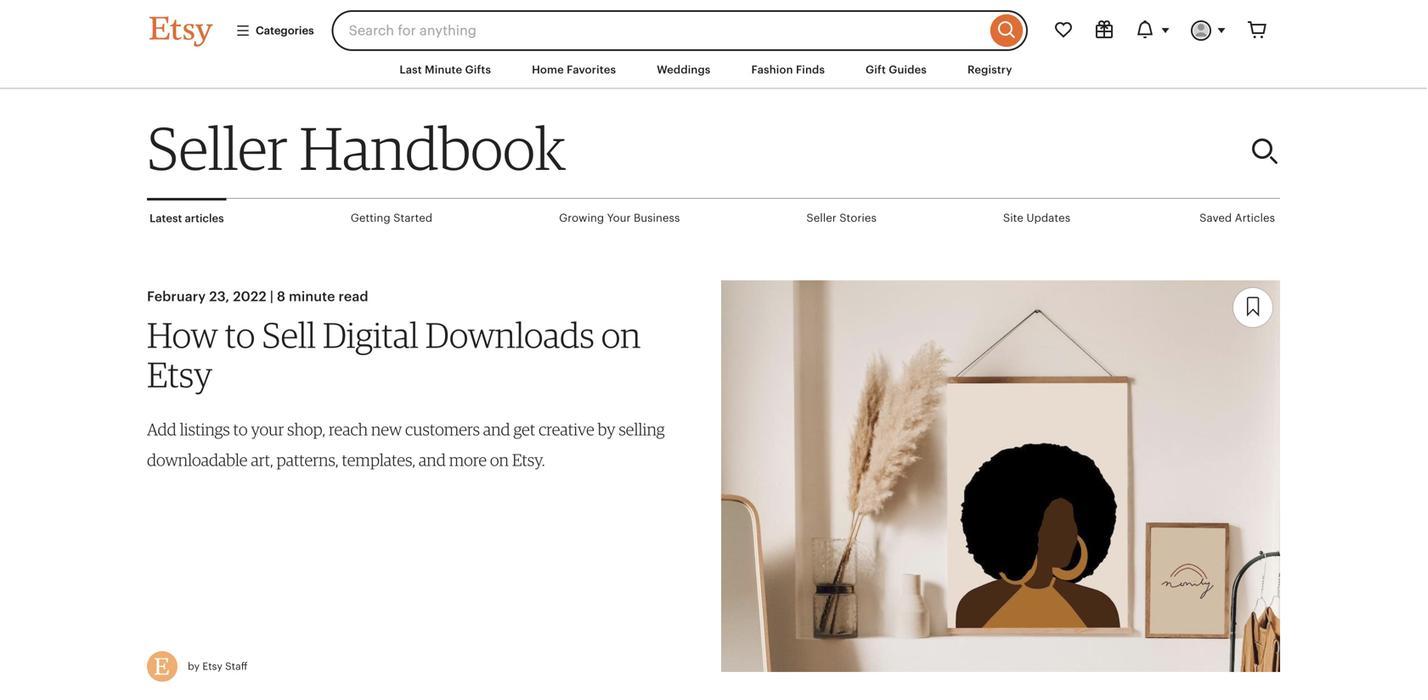 Task type: locate. For each thing, give the bounding box(es) containing it.
february
[[147, 289, 206, 304]]

add listings to your shop, reach new customers and get creative by selling downloadable art, patterns, templates, and more on etsy.
[[147, 419, 665, 470]]

growing your business link
[[557, 199, 683, 237]]

categories banner
[[119, 0, 1308, 51]]

0 vertical spatial seller
[[147, 112, 288, 184]]

latest articles link
[[147, 198, 227, 236]]

1 vertical spatial to
[[233, 419, 248, 439]]

by left the selling
[[598, 419, 616, 439]]

customers
[[405, 419, 480, 439]]

seller stories link
[[804, 199, 879, 237]]

1 vertical spatial by
[[188, 661, 200, 672]]

1 vertical spatial and
[[419, 450, 446, 470]]

downloadable
[[147, 450, 248, 470]]

site updates link
[[1001, 199, 1073, 237]]

etsy left staff
[[202, 661, 222, 672]]

gift
[[866, 63, 886, 76]]

and
[[483, 419, 510, 439], [419, 450, 446, 470]]

finds
[[796, 63, 825, 76]]

seller up articles
[[147, 112, 288, 184]]

0 horizontal spatial seller
[[147, 112, 288, 184]]

saved articles link
[[1197, 199, 1278, 237]]

updates
[[1027, 212, 1071, 224]]

0 vertical spatial on
[[601, 314, 641, 356]]

0 horizontal spatial on
[[490, 450, 509, 470]]

articles
[[1235, 212, 1275, 224]]

growing your business
[[559, 212, 680, 224]]

to inside add listings to your shop, reach new customers and get creative by selling downloadable art, patterns, templates, and more on etsy.
[[233, 419, 248, 439]]

1 horizontal spatial seller
[[807, 212, 837, 224]]

seller for seller handbook
[[147, 112, 288, 184]]

to inside how to sell digital downloads on etsy
[[225, 314, 255, 356]]

to down 2022
[[225, 314, 255, 356]]

on
[[601, 314, 641, 356], [490, 450, 509, 470]]

minute
[[289, 289, 335, 304]]

0 vertical spatial and
[[483, 419, 510, 439]]

2022
[[233, 289, 267, 304]]

your
[[607, 212, 631, 224]]

0 vertical spatial by
[[598, 419, 616, 439]]

to
[[225, 314, 255, 356], [233, 419, 248, 439]]

by right avatar image for etsy staff
[[188, 661, 200, 672]]

weddings
[[657, 63, 711, 76]]

categories button
[[223, 15, 327, 46]]

1 horizontal spatial by
[[598, 419, 616, 439]]

getting
[[351, 212, 390, 224]]

and down customers at the left of page
[[419, 450, 446, 470]]

to left your
[[233, 419, 248, 439]]

digital
[[323, 314, 419, 356]]

stories
[[840, 212, 877, 224]]

fashion finds link
[[739, 54, 838, 85]]

by etsy staff
[[188, 661, 248, 672]]

staff
[[225, 661, 248, 672]]

0 horizontal spatial and
[[419, 450, 446, 470]]

0 vertical spatial to
[[225, 314, 255, 356]]

saved
[[1200, 212, 1232, 224]]

title image for the article image
[[721, 281, 1280, 672]]

minute
[[425, 63, 462, 76]]

|
[[270, 289, 274, 304]]

1 vertical spatial seller
[[807, 212, 837, 224]]

handbook
[[300, 112, 566, 184]]

downloads
[[425, 314, 595, 356]]

seller stories
[[807, 212, 877, 224]]

1 horizontal spatial on
[[601, 314, 641, 356]]

registry link
[[955, 54, 1025, 85]]

site updates
[[1003, 212, 1071, 224]]

seller left 'stories'
[[807, 212, 837, 224]]

avatar image for etsy staff image
[[147, 651, 178, 682]]

1 vertical spatial etsy
[[202, 661, 222, 672]]

Search for anything text field
[[332, 10, 986, 51]]

new
[[371, 419, 402, 439]]

read
[[339, 289, 368, 304]]

on inside how to sell digital downloads on etsy
[[601, 314, 641, 356]]

and left get
[[483, 419, 510, 439]]

None search field
[[332, 10, 1028, 51]]

1 vertical spatial on
[[490, 450, 509, 470]]

etsy up add
[[147, 353, 212, 395]]

by
[[598, 419, 616, 439], [188, 661, 200, 672]]

menu bar
[[119, 51, 1308, 89]]

home
[[532, 63, 564, 76]]

templates,
[[342, 450, 416, 470]]

8
[[277, 289, 286, 304]]

0 vertical spatial etsy
[[147, 353, 212, 395]]

business
[[634, 212, 680, 224]]

saved articles
[[1200, 212, 1275, 224]]

etsy
[[147, 353, 212, 395], [202, 661, 222, 672]]

home favorites
[[532, 63, 616, 76]]

seller
[[147, 112, 288, 184], [807, 212, 837, 224]]



Task type: vqa. For each thing, say whether or not it's contained in the screenshot.
the top by
yes



Task type: describe. For each thing, give the bounding box(es) containing it.
site
[[1003, 212, 1024, 224]]

your
[[251, 419, 284, 439]]

on inside add listings to your shop, reach new customers and get creative by selling downloadable art, patterns, templates, and more on etsy.
[[490, 450, 509, 470]]

home favorites link
[[519, 54, 629, 85]]

sell
[[262, 314, 316, 356]]

favorites
[[567, 63, 616, 76]]

registry
[[968, 63, 1012, 76]]

1 horizontal spatial and
[[483, 419, 510, 439]]

etsy.
[[512, 450, 545, 470]]

patterns,
[[277, 450, 339, 470]]

february 23, 2022 |                      8 minute read
[[147, 289, 368, 304]]

shop,
[[287, 419, 325, 439]]

seller handbook link
[[147, 112, 944, 184]]

last minute gifts link
[[387, 54, 504, 85]]

gift guides
[[866, 63, 927, 76]]

menu bar containing last minute gifts
[[119, 51, 1308, 89]]

how
[[147, 314, 218, 356]]

gifts
[[465, 63, 491, 76]]

growing
[[559, 212, 604, 224]]

add
[[147, 419, 176, 439]]

reach
[[329, 419, 368, 439]]

23,
[[209, 289, 230, 304]]

by inside add listings to your shop, reach new customers and get creative by selling downloadable art, patterns, templates, and more on etsy.
[[598, 419, 616, 439]]

last minute gifts
[[400, 63, 491, 76]]

get
[[514, 419, 535, 439]]

selling
[[619, 419, 665, 439]]

categories
[[256, 24, 314, 37]]

fashion
[[751, 63, 793, 76]]

started
[[393, 212, 433, 224]]

more
[[449, 450, 487, 470]]

fashion finds
[[751, 63, 825, 76]]

latest articles
[[150, 212, 224, 225]]

latest
[[150, 212, 182, 225]]

listings
[[180, 419, 230, 439]]

art,
[[251, 450, 273, 470]]

seller for seller stories
[[807, 212, 837, 224]]

weddings link
[[644, 54, 723, 85]]

0 horizontal spatial by
[[188, 661, 200, 672]]

etsy inside how to sell digital downloads on etsy
[[147, 353, 212, 395]]

getting started
[[351, 212, 433, 224]]

getting started link
[[348, 199, 435, 237]]

creative
[[539, 419, 595, 439]]

gift guides link
[[853, 54, 940, 85]]

guides
[[889, 63, 927, 76]]

how to sell digital downloads on etsy
[[147, 314, 641, 395]]

none search field inside categories banner
[[332, 10, 1028, 51]]

last
[[400, 63, 422, 76]]

seller handbook
[[147, 112, 566, 184]]

articles
[[185, 212, 224, 225]]



